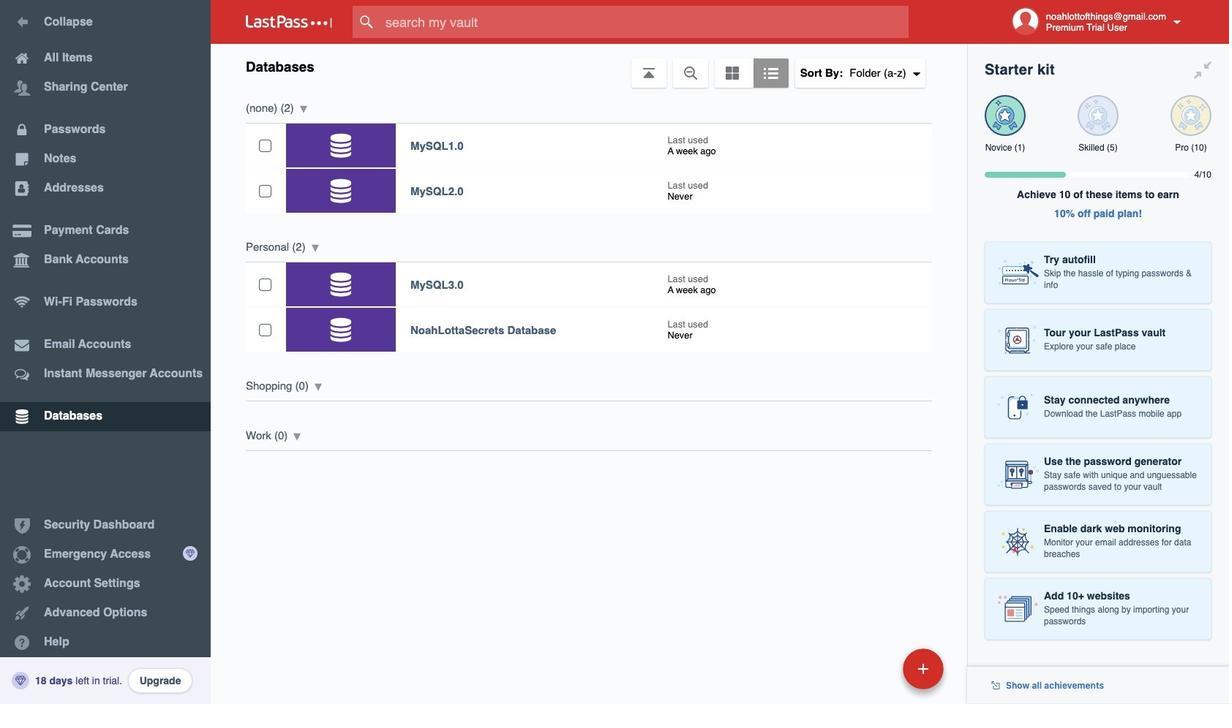 Task type: locate. For each thing, give the bounding box(es) containing it.
Search search field
[[353, 6, 937, 38]]

vault options navigation
[[211, 44, 967, 88]]

lastpass image
[[246, 15, 332, 29]]

new item element
[[803, 648, 949, 690]]



Task type: describe. For each thing, give the bounding box(es) containing it.
search my vault text field
[[353, 6, 937, 38]]

main navigation navigation
[[0, 0, 211, 705]]

new item navigation
[[803, 645, 953, 705]]



